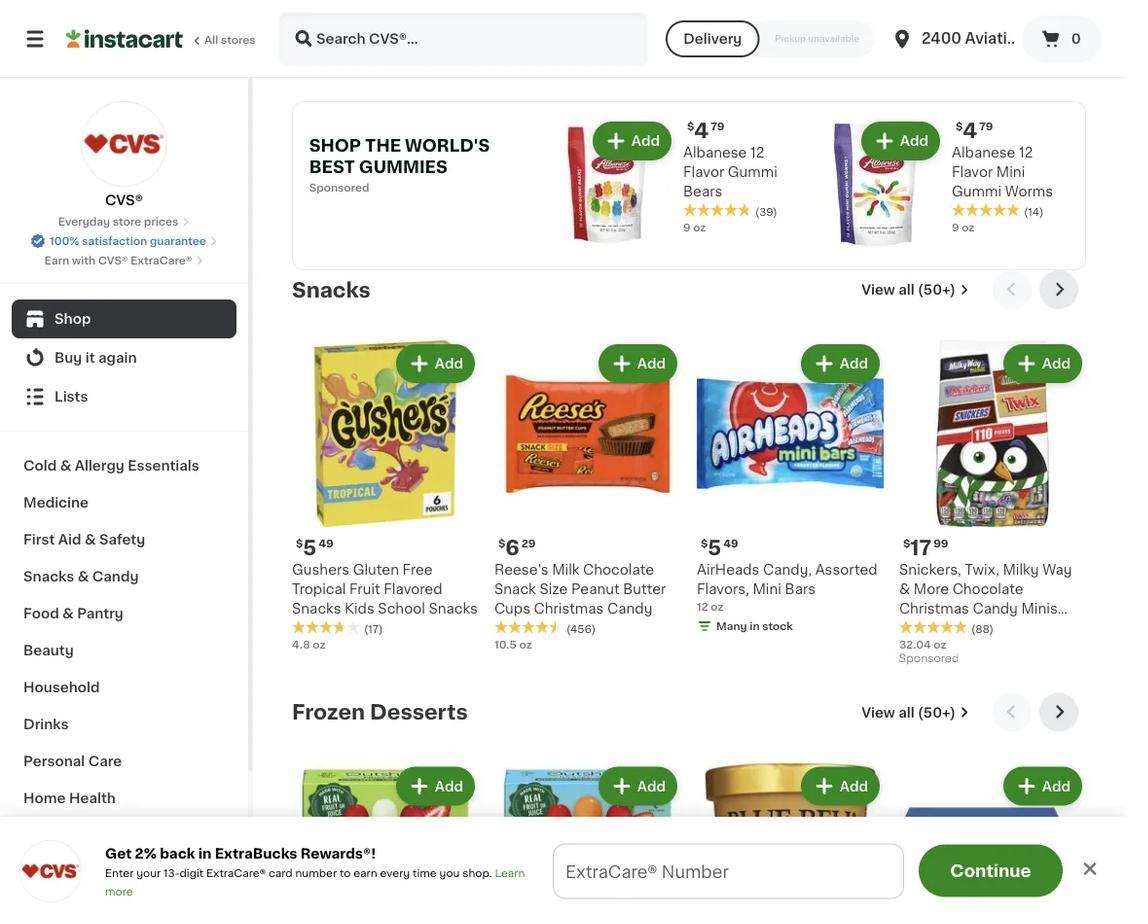 Task type: locate. For each thing, give the bounding box(es) containing it.
Search field
[[280, 14, 646, 64]]

albanese for mini
[[952, 146, 1015, 160]]

& for candy
[[78, 570, 89, 584]]

2 $ 4 79 from the left
[[956, 120, 993, 141]]

albanese up bears in the top right of the page
[[683, 146, 747, 160]]

qualify.
[[814, 866, 874, 882]]

1 albanese from the left
[[683, 146, 747, 160]]

2 view all (50+) button from the top
[[854, 693, 977, 732]]

food & pantry link
[[12, 596, 236, 633]]

allergy
[[75, 459, 124, 473]]

1 horizontal spatial 79
[[979, 121, 993, 132]]

1 horizontal spatial in
[[750, 621, 760, 632]]

albanese up worms
[[952, 146, 1015, 160]]

1 horizontal spatial size
[[899, 622, 928, 636]]

add
[[631, 134, 660, 148], [900, 134, 928, 148], [435, 357, 463, 371], [637, 357, 666, 371], [840, 357, 868, 371], [1042, 357, 1071, 371], [435, 780, 463, 794], [637, 780, 666, 794], [840, 780, 868, 794], [1042, 780, 1071, 794], [694, 866, 728, 882]]

9 down albanese 12 flavor mini gummi worms
[[952, 222, 959, 233]]

0 horizontal spatial flavor
[[683, 165, 724, 179]]

gummi inside the albanese 12 flavor gummi bears
[[728, 165, 778, 179]]

12 for mini
[[1019, 146, 1033, 160]]

chocolate inside reese's milk chocolate snack size peanut butter cups christmas candy
[[583, 563, 654, 577]]

add button
[[594, 124, 670, 159], [863, 124, 938, 159], [398, 346, 473, 382], [600, 346, 675, 382], [803, 346, 878, 382], [1005, 346, 1080, 382], [398, 769, 473, 804], [600, 769, 675, 804], [803, 769, 878, 804], [1005, 769, 1080, 804]]

0 vertical spatial more
[[914, 583, 949, 597]]

1 horizontal spatial extracare®
[[206, 869, 266, 879]]

0 vertical spatial view
[[862, 283, 895, 297]]

albanese 12 flavor mini gummi worms
[[952, 146, 1053, 199]]

0 vertical spatial chocolate
[[583, 563, 654, 577]]

1 horizontal spatial albanese
[[952, 146, 1015, 160]]

kids
[[345, 602, 374, 616]]

learn more
[[105, 869, 525, 897]]

0 horizontal spatial 79
[[711, 121, 724, 132]]

oz right 10.5
[[519, 639, 532, 650]]

0 vertical spatial size
[[540, 583, 568, 597]]

to inside treatment tracker modal dialog
[[792, 866, 809, 882]]

candy inside reese's milk chocolate snack size peanut butter cups christmas candy
[[607, 602, 652, 616]]

& right cold
[[60, 459, 71, 473]]

$ 4 79 for albanese 12 flavor mini gummi worms
[[956, 120, 993, 141]]

stock
[[762, 621, 793, 632]]

1 vertical spatial item carousel region
[[292, 693, 1086, 915]]

view for frozen desserts
[[862, 706, 895, 720]]

4 up albanese 12 flavor mini gummi worms
[[963, 120, 977, 141]]

0 horizontal spatial $ 5 49
[[296, 538, 333, 558]]

cvs® logo image
[[81, 101, 167, 187], [19, 841, 82, 903]]

2%
[[135, 847, 157, 861]]

1 $ 5 49 from the left
[[296, 538, 333, 558]]

4 x 16.9 fl oz button
[[697, 0, 884, 18]]

continue
[[950, 863, 1031, 880]]

personal
[[23, 755, 85, 769]]

candy up (88) at the bottom of the page
[[973, 602, 1018, 616]]

$ 5 49 for gushers gluten free tropical fruit flavored snacks kids school snacks
[[296, 538, 333, 558]]

2 flavor from the left
[[952, 165, 993, 179]]

9 oz down albanese 12 flavor mini gummi worms
[[952, 222, 975, 233]]

0 vertical spatial in
[[750, 621, 760, 632]]

time
[[413, 869, 437, 879]]

0 vertical spatial mini
[[996, 165, 1025, 179]]

shop
[[55, 312, 91, 326]]

1 christmas from the left
[[534, 602, 604, 616]]

$ for albanese 12 flavor gummi bears
[[687, 121, 694, 132]]

0 horizontal spatial chocolate
[[583, 563, 654, 577]]

1 vertical spatial cvs® logo image
[[19, 841, 82, 903]]

0 horizontal spatial 5
[[303, 538, 317, 558]]

care
[[88, 755, 122, 769]]

oz down albanese 12 flavor mini gummi worms
[[962, 222, 975, 233]]

to left the earn
[[340, 869, 351, 879]]

see eligible items button
[[899, 23, 1086, 56]]

1 vertical spatial view
[[862, 706, 895, 720]]

1 horizontal spatial 5
[[708, 538, 721, 558]]

oz up sponsored badge image
[[934, 639, 946, 650]]

0 horizontal spatial get
[[105, 847, 132, 861]]

candy down butter
[[607, 602, 652, 616]]

oz right fl
[[751, 5, 764, 16]]

$ left '29'
[[498, 539, 505, 549]]

drinks link
[[12, 707, 236, 744]]

0 horizontal spatial extracare®
[[131, 255, 192, 266]]

worms
[[1005, 185, 1053, 199]]

2 horizontal spatial candy
[[973, 602, 1018, 616]]

1 horizontal spatial 49
[[723, 539, 738, 549]]

3
[[608, 866, 619, 882]]

stores
[[221, 35, 256, 45]]

size inside reese's milk chocolate snack size peanut butter cups christmas candy
[[540, 583, 568, 597]]

get left free
[[389, 866, 421, 882]]

chocolate up peanut
[[583, 563, 654, 577]]

1 item carousel region from the top
[[292, 271, 1086, 678]]

product group containing 6
[[494, 341, 681, 653]]

all stores link
[[66, 12, 257, 66]]

2 view all (50+) from the top
[[862, 706, 956, 720]]

extrabucks
[[215, 847, 297, 861]]

1 view all (50+) from the top
[[862, 283, 956, 297]]

health
[[69, 792, 116, 806]]

1 horizontal spatial candy
[[607, 602, 652, 616]]

1 horizontal spatial to
[[792, 866, 809, 882]]

2 horizontal spatial 12
[[1019, 146, 1033, 160]]

0 vertical spatial (50+)
[[918, 283, 956, 297]]

more inside button
[[913, 869, 943, 879]]

2 $ 5 49 from the left
[[701, 538, 738, 558]]

pantry
[[77, 607, 123, 621]]

prices
[[144, 217, 178, 227]]

79 up albanese 12 flavor mini gummi worms
[[979, 121, 993, 132]]

gummi left worms
[[952, 185, 1002, 199]]

in up the digit
[[198, 847, 212, 861]]

candy
[[92, 570, 139, 584], [607, 602, 652, 616], [973, 602, 1018, 616]]

oz down "flavors,"
[[711, 602, 724, 613]]

more left continue
[[913, 869, 943, 879]]

1 flavor from the left
[[683, 165, 724, 179]]

9 oz down bears in the top right of the page
[[683, 222, 706, 233]]

oz for gushers gluten free tropical fruit flavored snacks kids school snacks
[[313, 639, 326, 650]]

christmas inside snickers, twix, milky way & more chocolate christmas candy minis size variety
[[899, 602, 969, 616]]

2 view from the top
[[862, 706, 895, 720]]

chocolate inside snickers, twix, milky way & more chocolate christmas candy minis size variety
[[952, 583, 1023, 597]]

airheads candy, assorted flavors, mini bars 12 oz
[[697, 563, 877, 613]]

product group containing see eligible items
[[899, 0, 1086, 78]]

49 up gushers
[[319, 539, 333, 549]]

enter
[[105, 869, 134, 879]]

oz right 4.8
[[313, 639, 326, 650]]

$
[[687, 121, 694, 132], [956, 121, 963, 132], [296, 539, 303, 549], [498, 539, 505, 549], [701, 539, 708, 549], [903, 539, 910, 549]]

2 9 oz from the left
[[952, 222, 975, 233]]

0
[[1071, 32, 1081, 46]]

to right $10.00
[[792, 866, 809, 882]]

get inside treatment tracker modal dialog
[[389, 866, 421, 882]]

4 for albanese 12 flavor gummi bears
[[694, 120, 709, 141]]

& right food
[[62, 607, 74, 621]]

0 vertical spatial view all (50+) button
[[854, 271, 977, 309]]

christmas up (456) on the bottom
[[534, 602, 604, 616]]

49 up airheads
[[723, 539, 738, 549]]

more button
[[890, 858, 966, 890]]

$ up albanese 12 flavor mini gummi worms
[[956, 121, 963, 132]]

16.9
[[716, 5, 738, 16]]

gushers gluten free tropical fruit flavored snacks kids school snacks
[[292, 563, 478, 616]]

in
[[750, 621, 760, 632], [198, 847, 212, 861]]

12 down "flavors,"
[[697, 602, 708, 613]]

nsored
[[331, 182, 369, 193]]

more inside snickers, twix, milky way & more chocolate christmas candy minis size variety
[[914, 583, 949, 597]]

0 horizontal spatial size
[[540, 583, 568, 597]]

see
[[931, 33, 957, 47]]

item carousel region containing snacks
[[292, 271, 1086, 678]]

flavor inside the albanese 12 flavor gummi bears
[[683, 165, 724, 179]]

$ 5 49 up airheads
[[701, 538, 738, 558]]

12 up (39)
[[750, 146, 764, 160]]

1 vertical spatial get
[[389, 866, 421, 882]]

2 (50+) from the top
[[918, 706, 956, 720]]

store
[[113, 217, 141, 227]]

first aid & safety link
[[12, 522, 236, 559]]

flavor for bears
[[683, 165, 724, 179]]

$ for reese's milk chocolate snack size peanut butter cups christmas candy
[[498, 539, 505, 549]]

to
[[792, 866, 809, 882], [340, 869, 351, 879]]

cvs® logo image left enter
[[19, 841, 82, 903]]

1 vertical spatial (50+)
[[918, 706, 956, 720]]

0 horizontal spatial 12
[[697, 602, 708, 613]]

0 horizontal spatial (17)
[[364, 624, 383, 635]]

17
[[910, 538, 932, 558]]

all for frozen desserts
[[898, 706, 914, 720]]

1 vertical spatial chocolate
[[952, 583, 1023, 597]]

extracare® down guarantee
[[131, 255, 192, 266]]

2 item carousel region from the top
[[292, 693, 1086, 915]]

add inside treatment tracker modal dialog
[[694, 866, 728, 882]]

get 2% back in extrabucks rewards®!
[[105, 847, 376, 861]]

buy
[[55, 351, 82, 365]]

0 horizontal spatial christmas
[[534, 602, 604, 616]]

in left stock
[[750, 621, 760, 632]]

1 vertical spatial all
[[898, 706, 914, 720]]

1 vertical spatial size
[[899, 622, 928, 636]]

1 more from the top
[[914, 583, 949, 597]]

1 vertical spatial gummi
[[952, 185, 1002, 199]]

12 for gummi
[[750, 146, 764, 160]]

lists
[[55, 390, 88, 404]]

tropical
[[292, 583, 346, 597]]

product group
[[899, 0, 1086, 78], [292, 341, 479, 653], [494, 341, 681, 653], [697, 341, 884, 638], [899, 341, 1086, 670], [292, 763, 479, 915], [494, 763, 681, 915], [697, 763, 884, 915], [899, 763, 1086, 915]]

2 9 from the left
[[952, 222, 959, 233]]

9 oz
[[683, 222, 706, 233], [952, 222, 975, 233]]

& down health
[[88, 829, 99, 843]]

5 up airheads
[[708, 538, 721, 558]]

$ inside $ 6 29
[[498, 539, 505, 549]]

0 horizontal spatial in
[[198, 847, 212, 861]]

more down snickers,
[[914, 583, 949, 597]]

9 oz for albanese 12 flavor gummi bears
[[683, 222, 706, 233]]

all
[[898, 283, 914, 297], [898, 706, 914, 720]]

extracare® down get 2% back in extrabucks rewards®!
[[206, 869, 266, 879]]

candy down safety
[[92, 570, 139, 584]]

1 horizontal spatial 12
[[750, 146, 764, 160]]

cvs® logo image up everyday store prices link
[[81, 101, 167, 187]]

$ inside $ 17 99
[[903, 539, 910, 549]]

0 vertical spatial all
[[898, 283, 914, 297]]

2 49 from the left
[[723, 539, 738, 549]]

2 5 from the left
[[708, 538, 721, 558]]

1 horizontal spatial 9 oz
[[952, 222, 975, 233]]

orders
[[623, 866, 680, 882]]

$ 4 79 up the albanese 12 flavor gummi bears
[[687, 120, 724, 141]]

1 horizontal spatial christmas
[[899, 602, 969, 616]]

all for snacks
[[898, 283, 914, 297]]

$ 5 49
[[296, 538, 333, 558], [701, 538, 738, 558]]

1 vertical spatial (17)
[[364, 624, 383, 635]]

dr
[[1030, 32, 1048, 46]]

free
[[425, 866, 460, 882]]

mini up worms
[[996, 165, 1025, 179]]

rewards®!
[[301, 847, 376, 861]]

4 left x
[[697, 5, 704, 16]]

1 (50+) from the top
[[918, 283, 956, 297]]

1 horizontal spatial 9
[[952, 222, 959, 233]]

1 view all (50+) button from the top
[[854, 271, 977, 309]]

79 up the albanese 12 flavor gummi bears
[[711, 121, 724, 132]]

0 horizontal spatial albanese
[[683, 146, 747, 160]]

& for pantry
[[62, 607, 74, 621]]

10.5
[[494, 639, 517, 650]]

1 view from the top
[[862, 283, 895, 297]]

1 vertical spatial in
[[198, 847, 212, 861]]

0 vertical spatial (17)
[[566, 9, 585, 19]]

$ left 99
[[903, 539, 910, 549]]

12
[[750, 146, 764, 160], [1019, 146, 1033, 160], [697, 602, 708, 613]]

back
[[160, 847, 195, 861]]

0 vertical spatial extracare®
[[131, 255, 192, 266]]

0 vertical spatial gummi
[[728, 165, 778, 179]]

you
[[439, 869, 460, 879]]

12 inside albanese 12 flavor mini gummi worms
[[1019, 146, 1033, 160]]

service type group
[[666, 20, 875, 57]]

way
[[1042, 563, 1072, 577]]

0 horizontal spatial to
[[340, 869, 351, 879]]

1 horizontal spatial gummi
[[952, 185, 1002, 199]]

$ 4 79 up albanese 12 flavor mini gummi worms
[[956, 120, 993, 141]]

0 vertical spatial view all (50+)
[[862, 283, 956, 297]]

0 horizontal spatial $ 4 79
[[687, 120, 724, 141]]

1 9 oz from the left
[[683, 222, 706, 233]]

1 vertical spatial more
[[913, 869, 943, 879]]

oz for snickers, twix, milky way & more chocolate christmas candy minis size variety
[[934, 639, 946, 650]]

0 horizontal spatial 49
[[319, 539, 333, 549]]

the
[[365, 137, 401, 154]]

& down snickers,
[[899, 583, 910, 597]]

0 vertical spatial item carousel region
[[292, 271, 1086, 678]]

item carousel region
[[292, 271, 1086, 678], [292, 693, 1086, 915]]

1 horizontal spatial chocolate
[[952, 583, 1023, 597]]

oz inside airheads candy, assorted flavors, mini bars 12 oz
[[711, 602, 724, 613]]

1 horizontal spatial flavor
[[952, 165, 993, 179]]

1 horizontal spatial mini
[[996, 165, 1025, 179]]

5 for airheads candy, assorted flavors, mini bars
[[708, 538, 721, 558]]

2 79 from the left
[[979, 121, 993, 132]]

household link
[[12, 670, 236, 707]]

albanese inside albanese 12 flavor mini gummi worms
[[952, 146, 1015, 160]]

size inside snickers, twix, milky way & more chocolate christmas candy minis size variety
[[899, 622, 928, 636]]

$ up the albanese 12 flavor gummi bears
[[687, 121, 694, 132]]

1 vertical spatial view all (50+)
[[862, 706, 956, 720]]

mini
[[996, 165, 1025, 179], [753, 583, 781, 597]]

shop link
[[12, 300, 236, 339]]

shop
[[309, 137, 361, 154]]

home health
[[23, 792, 116, 806]]

1 vertical spatial mini
[[753, 583, 781, 597]]

1 5 from the left
[[303, 538, 317, 558]]

size down milk
[[540, 583, 568, 597]]

1 vertical spatial view all (50+) button
[[854, 693, 977, 732]]

albanese for gummi
[[683, 146, 747, 160]]

12 up worms
[[1019, 146, 1033, 160]]

cvs® down satisfaction
[[98, 255, 128, 266]]

0 horizontal spatial gummi
[[728, 165, 778, 179]]

1 horizontal spatial $ 5 49
[[701, 538, 738, 558]]

on
[[539, 866, 561, 882]]

snack
[[494, 583, 536, 597]]

1 $ 4 79 from the left
[[687, 120, 724, 141]]

1 horizontal spatial $ 4 79
[[956, 120, 993, 141]]

$ 4 79 for albanese 12 flavor gummi bears
[[687, 120, 724, 141]]

albanese
[[683, 146, 747, 160], [952, 146, 1015, 160]]

pet
[[23, 866, 47, 880]]

4 up the albanese 12 flavor gummi bears
[[694, 120, 709, 141]]

4 inside button
[[697, 5, 704, 16]]

gummi inside albanese 12 flavor mini gummi worms
[[952, 185, 1002, 199]]

all
[[204, 35, 218, 45]]

$ up airheads
[[701, 539, 708, 549]]

5 up gushers
[[303, 538, 317, 558]]

& down first aid & safety
[[78, 570, 89, 584]]

0 horizontal spatial 9 oz
[[683, 222, 706, 233]]

lists link
[[12, 378, 236, 417]]

aid
[[58, 533, 81, 547]]

1 79 from the left
[[711, 121, 724, 132]]

1 49 from the left
[[319, 539, 333, 549]]

beauty
[[23, 644, 74, 658]]

cvs® up everyday store prices link
[[105, 194, 143, 207]]

&
[[60, 459, 71, 473], [85, 533, 96, 547], [78, 570, 89, 584], [899, 583, 910, 597], [62, 607, 74, 621], [88, 829, 99, 843]]

chocolate down twix,
[[952, 583, 1023, 597]]

continue button
[[919, 845, 1063, 898]]

9 down bears in the top right of the page
[[683, 222, 691, 233]]

0 vertical spatial get
[[105, 847, 132, 861]]

medicine
[[23, 496, 89, 510]]

cvs® link
[[81, 101, 167, 210]]

albanese inside the albanese 12 flavor gummi bears
[[683, 146, 747, 160]]

& for allergy
[[60, 459, 71, 473]]

9
[[683, 222, 691, 233], [952, 222, 959, 233]]

card
[[269, 869, 293, 879]]

many
[[716, 621, 747, 632]]

1 horizontal spatial (17)
[[566, 9, 585, 19]]

mini down candy,
[[753, 583, 781, 597]]

$ 17 99
[[903, 538, 948, 558]]

item carousel region containing frozen desserts
[[292, 693, 1086, 915]]

1 vertical spatial cvs®
[[98, 255, 128, 266]]

1 horizontal spatial get
[[389, 866, 421, 882]]

2 all from the top
[[898, 706, 914, 720]]

$ up gushers
[[296, 539, 303, 549]]

flavor inside albanese 12 flavor mini gummi worms
[[952, 165, 993, 179]]

gummi up (39)
[[728, 165, 778, 179]]

oz down bears in the top right of the page
[[693, 222, 706, 233]]

$ for snickers, twix, milky way & more chocolate christmas candy minis size variety
[[903, 539, 910, 549]]

2400 aviation dr
[[922, 32, 1048, 46]]

0 horizontal spatial mini
[[753, 583, 781, 597]]

get down vitamins & supplements at the bottom left of page
[[105, 847, 132, 861]]

None search field
[[278, 12, 648, 66]]

christmas up variety
[[899, 602, 969, 616]]

12 inside the albanese 12 flavor gummi bears
[[750, 146, 764, 160]]

4 for albanese 12 flavor mini gummi worms
[[963, 120, 977, 141]]

1 9 from the left
[[683, 222, 691, 233]]

2 albanese from the left
[[952, 146, 1015, 160]]

2 more from the top
[[913, 869, 943, 879]]

1 all from the top
[[898, 283, 914, 297]]

view all (50+) button for frozen desserts
[[854, 693, 977, 732]]

size
[[540, 583, 568, 597], [899, 622, 928, 636]]

$ 5 49 up gushers
[[296, 538, 333, 558]]

more
[[105, 887, 133, 897]]

size up 32.04 on the bottom of page
[[899, 622, 928, 636]]

2 christmas from the left
[[899, 602, 969, 616]]

32.04 oz
[[899, 639, 946, 650]]

0 horizontal spatial 9
[[683, 222, 691, 233]]



Task type: describe. For each thing, give the bounding box(es) containing it.
(456)
[[566, 624, 596, 635]]

learn
[[495, 869, 525, 879]]

9 for albanese 12 flavor gummi bears
[[683, 222, 691, 233]]

pet link
[[12, 854, 236, 891]]

get for 2%
[[105, 847, 132, 861]]

& right "aid"
[[85, 533, 96, 547]]

oz inside button
[[751, 5, 764, 16]]

$ for airheads candy, assorted flavors, mini bars
[[701, 539, 708, 549]]

home
[[23, 792, 66, 806]]

minis
[[1021, 602, 1058, 616]]

airheads
[[697, 563, 760, 577]]

everyday store prices
[[58, 217, 178, 227]]

next
[[565, 866, 604, 882]]

it
[[85, 351, 95, 365]]

oz for albanese 12 flavor mini gummi worms
[[962, 222, 975, 233]]

milk
[[552, 563, 580, 577]]

view all (50+) for snacks
[[862, 283, 956, 297]]

cold
[[23, 459, 57, 473]]

ExtraCare® Number text field
[[554, 845, 903, 899]]

sponsored badge image
[[899, 654, 958, 665]]

bars
[[785, 583, 816, 597]]

best
[[309, 159, 355, 175]]

food & pantry
[[23, 607, 123, 621]]

gushers
[[292, 563, 350, 577]]

6
[[505, 538, 519, 558]]

gummies
[[359, 159, 448, 175]]

first aid & safety
[[23, 533, 145, 547]]

food
[[23, 607, 59, 621]]

$10.00
[[732, 866, 788, 882]]

4.8
[[292, 639, 310, 650]]

beauty link
[[12, 633, 236, 670]]

all stores
[[204, 35, 256, 45]]

close image
[[1080, 860, 1100, 879]]

with
[[72, 255, 96, 266]]

cups
[[494, 602, 530, 616]]

oz for albanese 12 flavor gummi bears
[[693, 222, 706, 233]]

flavor for gummi
[[952, 165, 993, 179]]

32.04
[[899, 639, 931, 650]]

100% satisfaction guarantee button
[[30, 230, 218, 249]]

items
[[1015, 33, 1055, 47]]

13-
[[163, 869, 180, 879]]

5 for gushers gluten free tropical fruit flavored snacks kids school snacks
[[303, 538, 317, 558]]

& for supplements
[[88, 829, 99, 843]]

0 vertical spatial cvs® logo image
[[81, 101, 167, 187]]

$ 5 49 for airheads candy, assorted flavors, mini bars
[[701, 538, 738, 558]]

earn with cvs® extracare® link
[[44, 253, 204, 269]]

extracare® inside earn with cvs® extracare® link
[[131, 255, 192, 266]]

first
[[23, 533, 55, 547]]

mini inside airheads candy, assorted flavors, mini bars 12 oz
[[753, 583, 781, 597]]

1 vertical spatial extracare®
[[206, 869, 266, 879]]

(50+) for frozen desserts
[[918, 706, 956, 720]]

(14)
[[1024, 206, 1044, 217]]

fruit
[[349, 583, 380, 597]]

view all (50+) button for snacks
[[854, 271, 977, 309]]

flavored
[[384, 583, 442, 597]]

vitamins & supplements link
[[12, 818, 236, 854]]

(39)
[[755, 206, 777, 217]]

(50+) for snacks
[[918, 283, 956, 297]]

enter your 13-digit extracare® card number to earn every time you shop.
[[105, 869, 495, 879]]

buy it again link
[[12, 339, 236, 378]]

(88)
[[971, 624, 994, 635]]

snacks & candy link
[[12, 559, 236, 596]]

bears
[[683, 185, 723, 199]]

get for free
[[389, 866, 421, 882]]

100% satisfaction guarantee
[[50, 236, 206, 247]]

99
[[933, 539, 948, 549]]

personal care
[[23, 755, 122, 769]]

delivery
[[464, 866, 535, 882]]

supplements
[[103, 829, 196, 843]]

earn
[[353, 869, 377, 879]]

12 inside airheads candy, assorted flavors, mini bars 12 oz
[[697, 602, 708, 613]]

$ 6 29
[[498, 538, 536, 558]]

oz for reese's milk chocolate snack size peanut butter cups christmas candy
[[519, 639, 532, 650]]

0 horizontal spatial candy
[[92, 570, 139, 584]]

number
[[295, 869, 337, 879]]

frozen
[[292, 703, 365, 723]]

digit
[[180, 869, 204, 879]]

snickers, twix, milky way & more chocolate christmas candy minis size variety
[[899, 563, 1072, 636]]

free
[[402, 563, 433, 577]]

everyday store prices link
[[58, 214, 190, 230]]

& inside snickers, twix, milky way & more chocolate christmas candy minis size variety
[[899, 583, 910, 597]]

treatment tracker modal dialog
[[253, 845, 1125, 915]]

79 for albanese 12 flavor gummi bears
[[711, 121, 724, 132]]

49 for gushers gluten free tropical fruit flavored snacks kids school snacks
[[319, 539, 333, 549]]

10.5 oz
[[494, 639, 532, 650]]

instacart logo image
[[66, 27, 183, 51]]

essentials
[[128, 459, 199, 473]]

safety
[[99, 533, 145, 547]]

eligible
[[961, 33, 1012, 47]]

gluten
[[353, 563, 399, 577]]

49 for airheads candy, assorted flavors, mini bars
[[723, 539, 738, 549]]

candy inside snickers, twix, milky way & more chocolate christmas candy minis size variety
[[973, 602, 1018, 616]]

$ for albanese 12 flavor mini gummi worms
[[956, 121, 963, 132]]

spo
[[309, 182, 331, 193]]

assorted
[[815, 563, 877, 577]]

everyday
[[58, 217, 110, 227]]

9 oz for albanese 12 flavor mini gummi worms
[[952, 222, 975, 233]]

0 vertical spatial cvs®
[[105, 194, 143, 207]]

shop the world's best gummies spo nsored
[[309, 137, 490, 193]]

mini inside albanese 12 flavor mini gummi worms
[[996, 165, 1025, 179]]

learn more link
[[105, 869, 525, 897]]

again
[[98, 351, 137, 365]]

9 for albanese 12 flavor mini gummi worms
[[952, 222, 959, 233]]

reese's
[[494, 563, 549, 577]]

view all (50+) for frozen desserts
[[862, 706, 956, 720]]

$ for gushers gluten free tropical fruit flavored snacks kids school snacks
[[296, 539, 303, 549]]

earn with cvs® extracare®
[[44, 255, 192, 266]]

79 for albanese 12 flavor mini gummi worms
[[979, 121, 993, 132]]

medicine link
[[12, 485, 236, 522]]

cold & allergy essentials link
[[12, 448, 236, 485]]

world's
[[405, 137, 490, 154]]

see eligible items
[[931, 33, 1055, 47]]

guarantee
[[150, 236, 206, 247]]

view for snacks
[[862, 283, 895, 297]]

christmas inside reese's milk chocolate snack size peanut butter cups christmas candy
[[534, 602, 604, 616]]

peanut
[[571, 583, 620, 597]]

product group containing 17
[[899, 341, 1086, 670]]



Task type: vqa. For each thing, say whether or not it's contained in the screenshot.
leftmost here.
no



